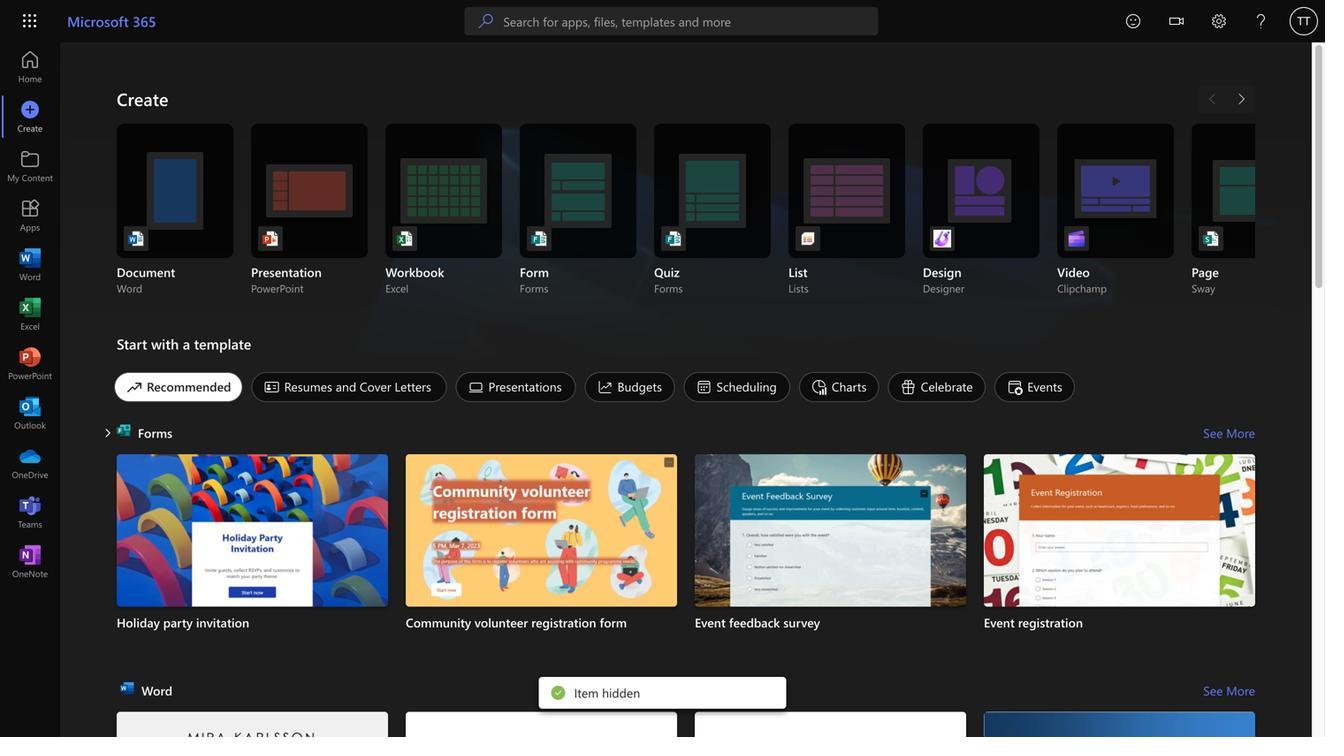 Task type: vqa. For each thing, say whether or not it's contained in the screenshot.
left 5
no



Task type: locate. For each thing, give the bounding box(es) containing it.
navigation inside create application
[[0, 42, 60, 587]]

1 horizontal spatial event
[[984, 615, 1015, 631]]

1 vertical spatial see more
[[1204, 683, 1256, 699]]

1 registration from the left
[[532, 615, 597, 631]]

more
[[1227, 425, 1256, 441], [1227, 683, 1256, 699]]

2 more from the top
[[1227, 683, 1256, 699]]

survey
[[784, 615, 820, 631]]

0 horizontal spatial registration
[[532, 615, 597, 631]]

presentations element
[[456, 372, 576, 402]]

2 see more link from the top
[[1204, 677, 1256, 705]]

365
[[133, 11, 156, 31]]

0 vertical spatial list
[[117, 455, 1256, 670]]

charts element
[[799, 372, 880, 402]]

presentation powerpoint
[[251, 264, 322, 295]]

video
[[1058, 264, 1090, 280]]

community volunteer registration form
[[406, 615, 627, 631]]

1 vertical spatial see
[[1204, 683, 1223, 699]]

forms right 
[[138, 425, 172, 441]]

start with a template
[[117, 334, 251, 353]]

recommended
[[147, 379, 231, 395]]

designer design image
[[934, 230, 952, 248], [934, 230, 952, 248]]

powerpoint image
[[21, 356, 39, 373]]

celebrate tab
[[884, 372, 991, 402]]

page
[[1192, 264, 1219, 280]]

template
[[194, 334, 251, 353]]

0 vertical spatial see more link
[[1204, 419, 1256, 447]]

see for 2nd the 'see more' link
[[1204, 683, 1223, 699]]

page sway
[[1192, 264, 1219, 295]]

create application
[[0, 42, 1326, 738]]

clipchamp video image
[[1068, 230, 1086, 248]]

powerpoint
[[251, 281, 304, 295]]

0 vertical spatial see more
[[1204, 425, 1256, 441]]

1 see more from the top
[[1204, 425, 1256, 441]]

word button
[[117, 677, 176, 705]]

community volunteer registration form link element
[[406, 614, 677, 632]]

charts
[[832, 379, 867, 395]]

2 list from the top
[[117, 713, 1256, 738]]

word inside document word
[[117, 281, 142, 295]]

form
[[600, 615, 627, 631]]

2 horizontal spatial forms
[[654, 281, 683, 295]]

scheduling element
[[684, 372, 790, 402]]

1 vertical spatial more
[[1227, 683, 1256, 699]]

list
[[117, 455, 1256, 670], [117, 713, 1256, 738]]

onenote image
[[21, 554, 39, 571]]

word
[[117, 281, 142, 295], [141, 683, 172, 699]]

tab list
[[110, 368, 1256, 407]]

toast notification item hidden region
[[539, 677, 787, 709]]

1 event from the left
[[695, 615, 726, 631]]

forms inside form forms
[[520, 281, 549, 295]]

quiz
[[654, 264, 680, 280]]

holiday
[[117, 615, 160, 631]]

budgets element
[[585, 372, 675, 402]]

recommended tab
[[110, 372, 247, 402]]

clipchamp
[[1058, 281, 1107, 295]]

forms
[[520, 281, 549, 295], [654, 281, 683, 295], [138, 425, 172, 441]]

see more
[[1204, 425, 1256, 441], [1204, 683, 1256, 699]]

event registration
[[984, 615, 1083, 631]]

1 horizontal spatial registration
[[1019, 615, 1083, 631]]

events
[[1028, 379, 1063, 395]]

resumes
[[284, 379, 332, 395]]

with
[[151, 334, 179, 353]]

event registration image
[[984, 455, 1256, 609]]

event
[[695, 615, 726, 631], [984, 615, 1015, 631]]

holiday party invitation
[[117, 615, 249, 631]]

2 see more from the top
[[1204, 683, 1256, 699]]

excel
[[386, 281, 409, 295]]

event registration list item
[[984, 455, 1256, 663]]

workbook excel
[[386, 264, 444, 295]]

outlook image
[[21, 405, 39, 423]]

lists
[[789, 281, 809, 295]]

word down the document
[[117, 281, 142, 295]]

blue curve meeting agenda image
[[984, 713, 1256, 738]]

list containing holiday party invitation
[[117, 455, 1256, 670]]

budgets tab
[[581, 372, 680, 402]]


[[103, 428, 113, 439]]

1 vertical spatial see more link
[[1204, 677, 1256, 705]]

new quiz image
[[665, 230, 683, 248]]

2 event from the left
[[984, 615, 1015, 631]]

1 more from the top
[[1227, 425, 1256, 441]]

1 see from the top
[[1204, 425, 1223, 441]]

designer
[[923, 281, 965, 295]]

recommended element
[[114, 372, 243, 402]]

community
[[406, 615, 471, 631]]

0 vertical spatial see
[[1204, 425, 1223, 441]]

lists list image
[[799, 230, 817, 248]]

presentation
[[251, 264, 322, 280]]

see
[[1204, 425, 1223, 441], [1204, 683, 1223, 699]]

more for 2nd the 'see more' link
[[1227, 683, 1256, 699]]

see more for first the 'see more' link from the top
[[1204, 425, 1256, 441]]

navigation
[[0, 42, 60, 587]]

scheduling
[[717, 379, 777, 395]]

1 list from the top
[[117, 455, 1256, 670]]

document word
[[117, 264, 175, 295]]

None search field
[[465, 7, 878, 35]]

celebrate element
[[888, 372, 986, 402]]

see more link
[[1204, 419, 1256, 447], [1204, 677, 1256, 705]]


[[1170, 14, 1184, 28]]

1 vertical spatial list
[[117, 713, 1256, 738]]

0 horizontal spatial event
[[695, 615, 726, 631]]

see for first the 'see more' link from the top
[[1204, 425, 1223, 441]]

hidden
[[602, 685, 640, 701]]

0 horizontal spatial forms
[[138, 425, 172, 441]]

tab list inside create application
[[110, 368, 1256, 407]]

1 vertical spatial word
[[141, 683, 172, 699]]

1 horizontal spatial forms
[[520, 281, 549, 295]]

list for first the 'see more' link from the top
[[117, 455, 1256, 670]]

list for 2nd the 'see more' link
[[117, 713, 1256, 738]]

start
[[117, 334, 147, 353]]

quiz forms
[[654, 264, 683, 295]]

event feedback survey link element
[[695, 614, 967, 632]]

0 vertical spatial word
[[117, 281, 142, 295]]

2 see from the top
[[1204, 683, 1223, 699]]

video clipchamp
[[1058, 264, 1107, 295]]

volunteer
[[475, 615, 528, 631]]

create image
[[21, 108, 39, 126]]

tt
[[1298, 14, 1311, 28]]

create
[[117, 87, 168, 111]]

registration
[[532, 615, 597, 631], [1019, 615, 1083, 631]]

forms down quiz
[[654, 281, 683, 295]]

forms down the form
[[520, 281, 549, 295]]

tab list containing recommended
[[110, 368, 1256, 407]]

invitation
[[196, 615, 249, 631]]

onedrive image
[[21, 455, 39, 472]]

word down holiday
[[141, 683, 172, 699]]

0 vertical spatial more
[[1227, 425, 1256, 441]]

see more for 2nd the 'see more' link
[[1204, 683, 1256, 699]]

word image
[[21, 256, 39, 274]]

apps image
[[21, 207, 39, 225]]



Task type: describe. For each thing, give the bounding box(es) containing it.
sway
[[1192, 281, 1216, 295]]

design designer
[[923, 264, 965, 295]]

powerpoint presentation image
[[262, 230, 279, 248]]

sway page image
[[1203, 230, 1220, 248]]

letter (origin theme) image
[[695, 713, 967, 738]]

event for event registration
[[984, 615, 1015, 631]]

forms for quiz
[[654, 281, 683, 295]]

form forms
[[520, 264, 549, 295]]

holiday party invitation link element
[[117, 614, 388, 632]]

forms for form
[[520, 281, 549, 295]]

forms survey image
[[531, 230, 548, 248]]

word inside dropdown button
[[141, 683, 172, 699]]

next image
[[1233, 85, 1250, 113]]

workbook
[[386, 264, 444, 280]]

event feedback survey list item
[[695, 455, 967, 663]]

community volunteer registration form image
[[406, 455, 677, 609]]

more for first the 'see more' link from the top
[[1227, 425, 1256, 441]]

social media marketing resume image
[[117, 713, 388, 738]]

a
[[183, 334, 190, 353]]

community volunteer registration form list item
[[406, 455, 677, 663]]

resumes and cover letters tab
[[247, 372, 451, 402]]

teams image
[[21, 504, 39, 522]]

tt button
[[1283, 0, 1326, 42]]

word document image
[[127, 230, 145, 248]]

none search field inside microsoft 365 banner
[[465, 7, 878, 35]]

item hidden
[[574, 685, 640, 701]]

list
[[789, 264, 808, 280]]

cover
[[360, 379, 391, 395]]

excel image
[[21, 306, 39, 324]]

events tab
[[991, 372, 1080, 402]]

microsoft 365 banner
[[0, 0, 1326, 46]]

document
[[117, 264, 175, 280]]

holiday party invitation image
[[117, 455, 388, 609]]

Search box. Suggestions appear as you type. search field
[[504, 7, 878, 35]]

message element
[[574, 685, 640, 701]]

party
[[163, 615, 193, 631]]

event registration link element
[[984, 614, 1256, 632]]

event feedback survey
[[695, 615, 820, 631]]

presentations
[[489, 379, 562, 395]]

feedback
[[729, 615, 780, 631]]

resumes and cover letters
[[284, 379, 431, 395]]

microsoft 365
[[67, 11, 156, 31]]

item
[[574, 685, 599, 701]]

charts tab
[[795, 372, 884, 402]]

list lists
[[789, 264, 809, 295]]

event for event feedback survey
[[695, 615, 726, 631]]

scheduling tab
[[680, 372, 795, 402]]

home image
[[21, 58, 39, 76]]

2 registration from the left
[[1019, 615, 1083, 631]]

my content image
[[21, 157, 39, 175]]

services invoice with hours and rate image
[[406, 713, 677, 738]]

letters
[[395, 379, 431, 395]]

holiday party invitation list item
[[117, 455, 388, 663]]

celebrate
[[921, 379, 973, 395]]

 button
[[1156, 0, 1198, 46]]

design
[[923, 264, 962, 280]]

microsoft
[[67, 11, 129, 31]]

excel workbook image
[[396, 230, 414, 248]]

budgets
[[618, 379, 662, 395]]

presentations tab
[[451, 372, 581, 402]]

and
[[336, 379, 356, 395]]

event feedback survey image
[[695, 455, 967, 609]]

1 see more link from the top
[[1204, 419, 1256, 447]]

resumes and cover letters element
[[252, 372, 447, 402]]

form
[[520, 264, 549, 280]]

events element
[[995, 372, 1076, 402]]



